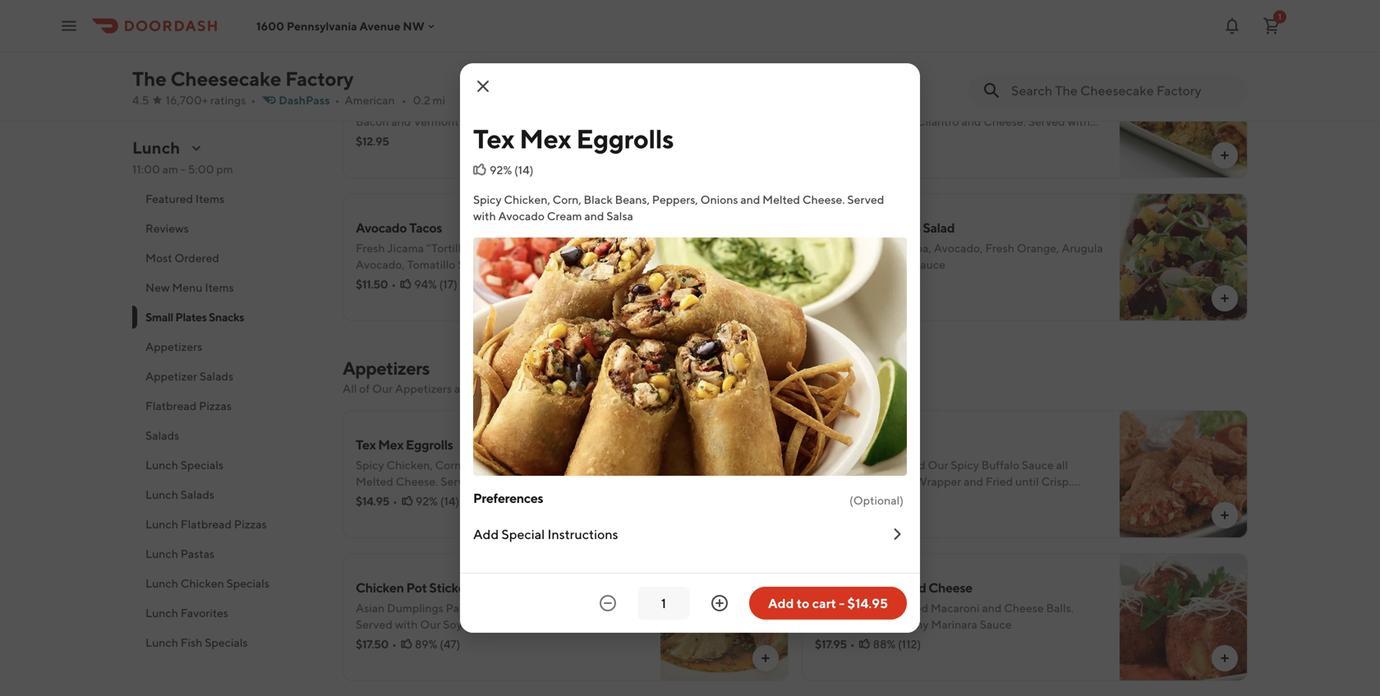Task type: describe. For each thing, give the bounding box(es) containing it.
spicy inside buffalo blasts® chicken, cheese and our spicy buffalo sauce all stuffed in a spiced wrapper and fried until crisp. served with celery sticks and blue cheese dressing
[[951, 458, 979, 472]]

stickers
[[429, 580, 476, 595]]

add item to cart image for crispy corn tortillas filled with grilled chicken, green chile, corn, onion, cilantro and cheese. served with avocado cream and salsa verde
[[1219, 149, 1232, 162]]

chicken, inside buffalo blasts® chicken, cheese and our spicy buffalo sauce all stuffed in a spiced wrapper and fried until crisp. served with celery sticks and blue cheese dressing
[[815, 458, 862, 472]]

(61)
[[898, 494, 917, 508]]

served inside 'fried macaroni and cheese crispy crumb coated macaroni and cheese balls. served over a creamy marinara sauce'
[[815, 618, 852, 631]]

add for add special instructions
[[473, 526, 499, 542]]

instructions
[[548, 526, 619, 542]]

most
[[145, 251, 172, 265]]

filled inside avocado tacos fresh jicama "tortilla" shells filled with crispy avocado, tomatillo slaw and cilantro
[[507, 241, 537, 255]]

appetizer
[[145, 369, 197, 383]]

cheese. inside the tex mex eggrolls spicy chicken, corn, black beans, peppers, onions and melted cheese. served with avocado cream and salsa
[[396, 475, 438, 488]]

1 horizontal spatial macaroni
[[931, 601, 980, 615]]

lunch favorites button
[[132, 598, 323, 628]]

• for $17.95 •
[[850, 637, 855, 651]]

appetizers for appetizers all of our appetizers are perfect for sharing
[[343, 357, 430, 379]]

lunch specials button
[[132, 450, 323, 480]]

tex for tex mex eggrolls
[[473, 123, 515, 154]]

avocado, inside avocado tacos fresh jicama "tortilla" shells filled with crispy avocado, tomatillo slaw and cilantro
[[356, 258, 405, 271]]

lunch for lunch
[[132, 138, 180, 157]]

chicken taquitos image
[[1120, 50, 1248, 178]]

crispy brussels sprouts roasted brussels sprouts and crispy leaves tossed with bacon and vermont maple-butter glaze $12.95
[[356, 77, 647, 148]]

$14.95 inside add to cart - $14.95 button
[[848, 595, 888, 611]]

with down the green at the top
[[1068, 115, 1091, 128]]

avocado tacos fresh jicama "tortilla" shells filled with crispy avocado, tomatillo slaw and cilantro
[[356, 220, 598, 271]]

stuffed
[[815, 475, 854, 488]]

Current quantity is 1 number field
[[648, 594, 680, 612]]

blue
[[972, 491, 996, 505]]

glazed
[[815, 241, 853, 255]]

1 vertical spatial (14)
[[440, 494, 460, 508]]

fried macaroni and cheese image
[[1120, 553, 1248, 681]]

4.5
[[132, 93, 149, 107]]

fish
[[181, 636, 203, 649]]

sauce inside buffalo blasts® chicken, cheese and our spicy buffalo sauce all stuffed in a spiced wrapper and fried until crisp. served with celery sticks and blue cheese dressing
[[1022, 458, 1054, 472]]

cilantro inside crispy corn tortillas filled with grilled chicken, green chile, corn, onion, cilantro and cheese. served with avocado cream and salsa verde
[[917, 115, 960, 128]]

0 vertical spatial macaroni
[[848, 580, 902, 595]]

lunch for lunch chicken specials
[[145, 576, 178, 590]]

ratings
[[210, 93, 246, 107]]

served inside the tex mex eggrolls spicy chicken, corn, black beans, peppers, onions and melted cheese. served with avocado cream and salsa
[[441, 475, 478, 488]]

slaw
[[458, 258, 483, 271]]

appetizer salads button
[[132, 362, 323, 391]]

$14.95 •
[[356, 494, 398, 508]]

fried inside buffalo blasts® chicken, cheese and our spicy buffalo sauce all stuffed in a spiced wrapper and fried until crisp. served with celery sticks and blue cheese dressing
[[986, 475, 1013, 488]]

mi
[[433, 93, 445, 107]]

88% (112)
[[873, 637, 921, 651]]

tex mex eggrolls image
[[661, 410, 789, 538]]

(47)
[[440, 637, 461, 651]]

1 vertical spatial sprouts
[[447, 98, 487, 112]]

new
[[145, 281, 170, 294]]

nw
[[403, 19, 425, 33]]

0.2
[[413, 93, 430, 107]]

maple-
[[461, 115, 499, 128]]

ordered
[[175, 251, 219, 265]]

dressing
[[1040, 491, 1086, 505]]

tex mex eggrolls dialog
[[460, 63, 920, 633]]

fried macaroni and cheese crispy crumb coated macaroni and cheese balls. served over a creamy marinara sauce
[[815, 580, 1074, 631]]

in inside chicken pot stickers asian dumplings pan-fried in the classic tradition. served with our soy-ginger sesame sauce
[[501, 601, 510, 615]]

chicken, inside the tex mex eggrolls spicy chicken, corn, black beans, peppers, onions and melted cheese. served with avocado cream and salsa
[[387, 458, 433, 472]]

0 vertical spatial brussels
[[395, 77, 443, 92]]

salsa inside the tex mex eggrolls spicy chicken, corn, black beans, peppers, onions and melted cheese. served with avocado cream and salsa
[[613, 475, 640, 488]]

honey-
[[837, 258, 876, 271]]

crispy inside avocado tacos fresh jicama "tortilla" shells filled with crispy avocado, tomatillo slaw and cilantro
[[564, 241, 598, 255]]

88% for 88% (61)
[[873, 494, 896, 508]]

avocado inside crispy corn tortillas filled with grilled chicken, green chile, corn, onion, cilantro and cheese. served with avocado cream and salsa verde
[[815, 131, 862, 145]]

lunch chicken specials button
[[132, 569, 323, 598]]

chicken, inside spicy chicken, corn, black beans, peppers, onions and melted cheese. served with avocado cream and salsa
[[504, 193, 550, 206]]

0 vertical spatial sprouts
[[446, 77, 491, 92]]

• for $14.95 •
[[393, 494, 398, 508]]

corn, inside the tex mex eggrolls spicy chicken, corn, black beans, peppers, onions and melted cheese. served with avocado cream and salsa
[[435, 458, 464, 472]]

corn, inside crispy corn tortillas filled with grilled chicken, green chile, corn, onion, cilantro and cheese. served with avocado cream and salsa verde
[[848, 115, 877, 128]]

ginger
[[467, 618, 503, 631]]

lunch for lunch favorites
[[145, 606, 178, 620]]

most ordered button
[[132, 243, 323, 273]]

celery
[[880, 491, 914, 505]]

buffalo blasts® chicken, cheese and our spicy buffalo sauce all stuffed in a spiced wrapper and fried until crisp. served with celery sticks and blue cheese dressing
[[815, 437, 1086, 505]]

cilantro inside avocado tacos fresh jicama "tortilla" shells filled with crispy avocado, tomatillo slaw and cilantro
[[507, 258, 549, 271]]

"tortilla"
[[426, 241, 472, 255]]

notification bell image
[[1223, 16, 1243, 36]]

are
[[454, 382, 471, 395]]

(14) inside tex mex eggrolls dialog
[[514, 163, 534, 177]]

crumb
[[851, 601, 887, 615]]

all
[[1056, 458, 1068, 472]]

onions inside the tex mex eggrolls spicy chicken, corn, black beans, peppers, onions and melted cheese. served with avocado cream and salsa
[[583, 458, 621, 472]]

flatbread pizzas
[[145, 399, 232, 413]]

• for $12.95 •
[[852, 277, 857, 291]]

beans, inside spicy chicken, corn, black beans, peppers, onions and melted cheese. served with avocado cream and salsa
[[615, 193, 650, 206]]

with inside spicy chicken, corn, black beans, peppers, onions and melted cheese. served with avocado cream and salsa
[[473, 209, 496, 223]]

0 horizontal spatial $14.95
[[356, 494, 389, 508]]

90%
[[874, 134, 898, 148]]

new menu items
[[145, 281, 234, 294]]

2 vertical spatial appetizers
[[395, 382, 452, 395]]

tacos
[[409, 220, 442, 235]]

jicama
[[387, 241, 424, 255]]

1 items, open order cart image
[[1262, 16, 1282, 36]]

lunch for lunch fish specials
[[145, 636, 178, 649]]

reviews
[[145, 221, 189, 235]]

glaze
[[535, 115, 566, 128]]

for
[[515, 382, 529, 395]]

tossed
[[586, 98, 622, 112]]

snacks
[[209, 310, 244, 324]]

(optional)
[[850, 493, 904, 507]]

(112)
[[898, 637, 921, 651]]

0 horizontal spatial buffalo
[[815, 437, 858, 452]]

vermont
[[413, 115, 459, 128]]

1 vertical spatial 92% (14)
[[416, 494, 460, 508]]

0 vertical spatial items
[[196, 192, 225, 205]]

pastas
[[181, 547, 215, 560]]

add for add to cart - $14.95
[[768, 595, 794, 611]]

$17.95
[[815, 637, 847, 651]]

menu
[[172, 281, 203, 294]]

bacon
[[356, 115, 389, 128]]

and inside avocado tacos fresh jicama "tortilla" shells filled with crispy avocado, tomatillo slaw and cilantro
[[485, 258, 505, 271]]

cheese. inside spicy chicken, corn, black beans, peppers, onions and melted cheese. served with avocado cream and salsa
[[803, 193, 845, 206]]

plates
[[175, 310, 207, 324]]

fresh inside beet and avocado salad glazed beets, quinoa, avocado, fresh orange, arugula and honey-yogurt sauce
[[986, 241, 1015, 255]]

salsa inside crispy corn tortillas filled with grilled chicken, green chile, corn, onion, cilantro and cheese. served with avocado cream and salsa verde
[[923, 131, 950, 145]]

$17.50
[[356, 637, 389, 651]]

grilled
[[979, 98, 1015, 112]]

avocado, inside beet and avocado salad glazed beets, quinoa, avocado, fresh orange, arugula and honey-yogurt sauce
[[934, 241, 983, 255]]

salad
[[923, 220, 955, 235]]

1 vertical spatial items
[[205, 281, 234, 294]]

fried inside chicken pot stickers asian dumplings pan-fried in the classic tradition. served with our soy-ginger sesame sauce
[[471, 601, 498, 615]]

0 horizontal spatial 92%
[[416, 494, 438, 508]]

appetizers button
[[132, 332, 323, 362]]

creamy
[[888, 618, 929, 631]]

1
[[1279, 12, 1282, 21]]

small
[[145, 310, 173, 324]]

specials inside button
[[181, 458, 224, 472]]

crispy corn tortillas filled with grilled chicken, green chile, corn, onion, cilantro and cheese. served with avocado cream and salsa verde
[[815, 98, 1099, 145]]

sesame
[[506, 618, 546, 631]]

cream inside crispy corn tortillas filled with grilled chicken, green chile, corn, onion, cilantro and cheese. served with avocado cream and salsa verde
[[864, 131, 899, 145]]

cheese up 'spiced'
[[864, 458, 904, 472]]

asian
[[356, 601, 385, 615]]

add item to cart image for beet and avocado salad
[[1219, 292, 1232, 305]]

beets,
[[855, 241, 888, 255]]

mex for tex mex eggrolls
[[520, 123, 571, 154]]

yogurt
[[876, 258, 912, 271]]

add special instructions
[[473, 526, 619, 542]]

lunch fish specials
[[145, 636, 248, 649]]

am
[[162, 162, 178, 176]]

with inside the tex mex eggrolls spicy chicken, corn, black beans, peppers, onions and melted cheese. served with avocado cream and salsa
[[480, 475, 503, 488]]

onions inside spicy chicken, corn, black beans, peppers, onions and melted cheese. served with avocado cream and salsa
[[701, 193, 738, 206]]

• for american • 0.2 mi
[[402, 93, 407, 107]]

corn
[[851, 98, 877, 112]]

1 button
[[1256, 9, 1289, 42]]

flatbread inside 'button'
[[145, 399, 197, 413]]

(82)
[[900, 134, 921, 148]]

beet and avocado salad image
[[1120, 193, 1248, 321]]

lunch for lunch pastas
[[145, 547, 178, 560]]

american
[[345, 93, 395, 107]]

black inside spicy chicken, corn, black beans, peppers, onions and melted cheese. served with avocado cream and salsa
[[584, 193, 613, 206]]

lunch for lunch flatbread pizzas
[[145, 517, 178, 531]]

chicken pot stickers asian dumplings pan-fried in the classic tradition. served with our soy-ginger sesame sauce
[[356, 580, 621, 631]]

until
[[1016, 475, 1039, 488]]

lunch for lunch salads
[[145, 488, 178, 501]]

sauce inside beet and avocado salad glazed beets, quinoa, avocado, fresh orange, arugula and honey-yogurt sauce
[[914, 258, 946, 271]]

lunch salads button
[[132, 480, 323, 510]]

avocado inside spicy chicken, corn, black beans, peppers, onions and melted cheese. served with avocado cream and salsa
[[498, 209, 545, 223]]

lunch for lunch specials
[[145, 458, 178, 472]]

add item to cart image for fried macaroni and cheese
[[1219, 652, 1232, 665]]

sauce inside 'fried macaroni and cheese crispy crumb coated macaroni and cheese balls. served over a creamy marinara sauce'
[[980, 618, 1012, 631]]

tex mex eggrolls spicy chicken, corn, black beans, peppers, onions and melted cheese. served with avocado cream and salsa
[[356, 437, 643, 488]]

featured items
[[145, 192, 225, 205]]

fresh inside avocado tacos fresh jicama "tortilla" shells filled with crispy avocado, tomatillo slaw and cilantro
[[356, 241, 385, 255]]



Task type: locate. For each thing, give the bounding box(es) containing it.
our inside chicken pot stickers asian dumplings pan-fried in the classic tradition. served with our soy-ginger sesame sauce
[[420, 618, 441, 631]]

corn, inside spicy chicken, corn, black beans, peppers, onions and melted cheese. served with avocado cream and salsa
[[553, 193, 582, 206]]

featured
[[145, 192, 193, 205]]

1 horizontal spatial -
[[839, 595, 845, 611]]

92% (14)
[[490, 163, 534, 177], [416, 494, 460, 508]]

corn, down corn
[[848, 115, 877, 128]]

crispy crab bites image
[[1120, 0, 1248, 35]]

1 horizontal spatial 92% (14)
[[490, 163, 534, 177]]

salads up lunch flatbread pizzas
[[181, 488, 214, 501]]

92% down butter on the top left of the page
[[490, 163, 512, 177]]

cilantro
[[917, 115, 960, 128], [507, 258, 549, 271]]

1 horizontal spatial add
[[768, 595, 794, 611]]

0 horizontal spatial in
[[501, 601, 510, 615]]

items up snacks
[[205, 281, 234, 294]]

88% down 'spiced'
[[873, 494, 896, 508]]

pizzas inside 'button'
[[199, 399, 232, 413]]

served inside chicken pot stickers asian dumplings pan-fried in the classic tradition. served with our soy-ginger sesame sauce
[[356, 618, 393, 631]]

chicken inside "button"
[[181, 576, 224, 590]]

flatbread pizzas button
[[132, 391, 323, 421]]

add item to cart image for asian dumplings pan-fried in the classic tradition. served with our soy-ginger sesame sauce
[[759, 652, 772, 665]]

buffalo up stuffed
[[815, 437, 858, 452]]

0 horizontal spatial peppers,
[[535, 458, 581, 472]]

0 horizontal spatial chicken
[[181, 576, 224, 590]]

0 vertical spatial tex
[[473, 123, 515, 154]]

1 vertical spatial brussels
[[402, 98, 445, 112]]

wrapper
[[915, 475, 962, 488]]

0 vertical spatial filled
[[922, 98, 952, 112]]

chicken inside chicken pot stickers asian dumplings pan-fried in the classic tradition. served with our soy-ginger sesame sauce
[[356, 580, 404, 595]]

favorites
[[181, 606, 228, 620]]

flatbread down "appetizer"
[[145, 399, 197, 413]]

1 vertical spatial corn,
[[553, 193, 582, 206]]

lunch left favorites
[[145, 606, 178, 620]]

0 horizontal spatial pizzas
[[199, 399, 232, 413]]

cheese. up beet at right top
[[803, 193, 845, 206]]

in
[[857, 475, 866, 488], [501, 601, 510, 615]]

cheese. inside crispy corn tortillas filled with grilled chicken, green chile, corn, onion, cilantro and cheese. served with avocado cream and salsa verde
[[984, 115, 1026, 128]]

appetizers for appetizers
[[145, 340, 202, 353]]

lunch inside lunch chicken specials "button"
[[145, 576, 178, 590]]

0 vertical spatial specials
[[181, 458, 224, 472]]

lunch inside lunch specials button
[[145, 458, 178, 472]]

spicy chicken, corn, black beans, peppers, onions and melted cheese. served with avocado cream and salsa
[[473, 193, 885, 223]]

tex down close tex mex eggrolls icon
[[473, 123, 515, 154]]

served inside buffalo blasts® chicken, cheese and our spicy buffalo sauce all stuffed in a spiced wrapper and fried until crisp. served with celery sticks and blue cheese dressing
[[815, 491, 852, 505]]

spicy inside spicy chicken, corn, black beans, peppers, onions and melted cheese. served with avocado cream and salsa
[[473, 193, 502, 206]]

melted inside spicy chicken, corn, black beans, peppers, onions and melted cheese. served with avocado cream and salsa
[[763, 193, 800, 206]]

fresh left orange,
[[986, 241, 1015, 255]]

1 vertical spatial tex
[[356, 437, 376, 452]]

with down dumplings
[[395, 618, 418, 631]]

2 vertical spatial fried
[[471, 601, 498, 615]]

avocado, down salad
[[934, 241, 983, 255]]

increase quantity by 1 image
[[710, 593, 730, 613]]

onions
[[701, 193, 738, 206], [583, 458, 621, 472]]

spicy up wrapper
[[951, 458, 979, 472]]

1 horizontal spatial avocado,
[[934, 241, 983, 255]]

crisp.
[[1042, 475, 1072, 488]]

soy-
[[443, 618, 467, 631]]

sauce right marinara
[[980, 618, 1012, 631]]

89%
[[875, 277, 897, 291], [415, 637, 438, 651]]

0 horizontal spatial filled
[[507, 241, 537, 255]]

16,700+
[[166, 93, 208, 107]]

avocado up preferences
[[505, 475, 551, 488]]

89% for stickers
[[415, 637, 438, 651]]

$12.95
[[356, 134, 389, 148], [815, 277, 849, 291]]

avocado tacos image
[[661, 193, 789, 321]]

lunch inside lunch favorites button
[[145, 606, 178, 620]]

filled inside crispy corn tortillas filled with grilled chicken, green chile, corn, onion, cilantro and cheese. served with avocado cream and salsa verde
[[922, 98, 952, 112]]

decrease quantity by 1 image
[[598, 593, 618, 613]]

salads for appetizer salads
[[200, 369, 234, 383]]

0 vertical spatial 89%
[[875, 277, 897, 291]]

appetizers up of
[[343, 357, 430, 379]]

the
[[132, 67, 167, 90]]

1 horizontal spatial corn,
[[553, 193, 582, 206]]

specials for chicken
[[227, 576, 270, 590]]

of
[[359, 382, 370, 395]]

specials up lunch salads
[[181, 458, 224, 472]]

cream inside the tex mex eggrolls spicy chicken, corn, black beans, peppers, onions and melted cheese. served with avocado cream and salsa
[[554, 475, 589, 488]]

lunch
[[132, 138, 180, 157], [145, 458, 178, 472], [145, 488, 178, 501], [145, 517, 178, 531], [145, 547, 178, 560], [145, 576, 178, 590], [145, 606, 178, 620], [145, 636, 178, 649]]

lunch inside lunch pastas button
[[145, 547, 178, 560]]

lunch inside "lunch flatbread pizzas" button
[[145, 517, 178, 531]]

black down tex mex eggrolls
[[584, 193, 613, 206]]

1 vertical spatial $14.95
[[848, 595, 888, 611]]

featured items button
[[132, 184, 323, 214]]

eggrolls inside the tex mex eggrolls spicy chicken, corn, black beans, peppers, onions and melted cheese. served with avocado cream and salsa
[[406, 437, 453, 452]]

arugula
[[1062, 241, 1104, 255]]

appetizers
[[145, 340, 202, 353], [343, 357, 430, 379], [395, 382, 452, 395]]

add left special
[[473, 526, 499, 542]]

2 vertical spatial corn,
[[435, 458, 464, 472]]

cream down "onion,"
[[864, 131, 899, 145]]

$12.95 down honey-
[[815, 277, 849, 291]]

with left celery
[[854, 491, 877, 505]]

a inside 'fried macaroni and cheese crispy crumb coated macaroni and cheese balls. served over a creamy marinara sauce'
[[880, 618, 886, 631]]

0 horizontal spatial -
[[181, 162, 186, 176]]

0 vertical spatial in
[[857, 475, 866, 488]]

1600 pennsylvania avenue nw
[[256, 19, 425, 33]]

$17.50 •
[[356, 637, 397, 651]]

add item to cart image for buffalo blasts®
[[1219, 509, 1232, 522]]

5:00
[[188, 162, 214, 176]]

1 vertical spatial our
[[928, 458, 949, 472]]

our up wrapper
[[928, 458, 949, 472]]

• for dashpass •
[[335, 93, 340, 107]]

with inside buffalo blasts® chicken, cheese and our spicy buffalo sauce all stuffed in a spiced wrapper and fried until crisp. served with celery sticks and blue cheese dressing
[[854, 491, 877, 505]]

with right the shells
[[539, 241, 562, 255]]

$14.95
[[356, 494, 389, 508], [848, 595, 888, 611]]

0 vertical spatial melted
[[763, 193, 800, 206]]

served inside crispy corn tortillas filled with grilled chicken, green chile, corn, onion, cilantro and cheese. served with avocado cream and salsa verde
[[1029, 115, 1066, 128]]

appetizers left are
[[395, 382, 452, 395]]

88% (61)
[[873, 494, 917, 508]]

89% left (47)
[[415, 637, 438, 651]]

pizzas down appetizer salads button
[[199, 399, 232, 413]]

(17)
[[439, 277, 458, 291]]

specials down lunch favorites button
[[205, 636, 248, 649]]

1 vertical spatial onions
[[583, 458, 621, 472]]

1 vertical spatial pizzas
[[234, 517, 267, 531]]

with inside the crispy brussels sprouts roasted brussels sprouts and crispy leaves tossed with bacon and vermont maple-butter glaze $12.95
[[625, 98, 647, 112]]

(14) left preferences
[[440, 494, 460, 508]]

2 vertical spatial our
[[420, 618, 441, 631]]

fried inside 'fried macaroni and cheese crispy crumb coated macaroni and cheese balls. served over a creamy marinara sauce'
[[815, 580, 846, 595]]

mex inside the tex mex eggrolls spicy chicken, corn, black beans, peppers, onions and melted cheese. served with avocado cream and salsa
[[378, 437, 404, 452]]

orange,
[[1017, 241, 1060, 255]]

avocado up jicama
[[356, 220, 407, 235]]

our inside appetizers all of our appetizers are perfect for sharing
[[372, 382, 393, 395]]

0 vertical spatial cilantro
[[917, 115, 960, 128]]

92% inside tex mex eggrolls dialog
[[490, 163, 512, 177]]

preferences
[[473, 490, 543, 506]]

cilantro right slaw
[[507, 258, 549, 271]]

lunch fish specials button
[[132, 628, 323, 657]]

add item to cart image
[[1219, 149, 1232, 162], [759, 652, 772, 665]]

lunch left pastas
[[145, 547, 178, 560]]

add to cart - $14.95 button
[[749, 587, 907, 620]]

0 horizontal spatial onions
[[583, 458, 621, 472]]

0 vertical spatial add item to cart image
[[1219, 149, 1232, 162]]

0 horizontal spatial corn,
[[435, 458, 464, 472]]

spicy up the '$14.95 •'
[[356, 458, 384, 472]]

1 horizontal spatial $14.95
[[848, 595, 888, 611]]

Item Search search field
[[1012, 81, 1235, 99]]

92% (14) right the '$14.95 •'
[[416, 494, 460, 508]]

corn,
[[848, 115, 877, 128], [553, 193, 582, 206], [435, 458, 464, 472]]

-
[[181, 162, 186, 176], [839, 595, 845, 611]]

0 horizontal spatial spicy
[[356, 458, 384, 472]]

sticks
[[916, 491, 947, 505]]

macaroni
[[848, 580, 902, 595], [931, 601, 980, 615]]

peppers,
[[652, 193, 698, 206], [535, 458, 581, 472]]

1600 pennsylvania avenue nw button
[[256, 19, 438, 33]]

american • 0.2 mi
[[345, 93, 445, 107]]

new menu items button
[[132, 273, 323, 302]]

1 horizontal spatial onions
[[701, 193, 738, 206]]

with inside avocado tacos fresh jicama "tortilla" shells filled with crispy avocado, tomatillo slaw and cilantro
[[539, 241, 562, 255]]

(14)
[[514, 163, 534, 177], [440, 494, 460, 508]]

1 vertical spatial add
[[768, 595, 794, 611]]

2 vertical spatial salsa
[[613, 475, 640, 488]]

with
[[625, 98, 647, 112], [954, 98, 977, 112], [1068, 115, 1091, 128], [473, 209, 496, 223], [539, 241, 562, 255], [480, 475, 503, 488], [854, 491, 877, 505], [395, 618, 418, 631]]

89% (47)
[[415, 637, 461, 651]]

1 horizontal spatial spicy
[[473, 193, 502, 206]]

eggrolls inside dialog
[[576, 123, 674, 154]]

corn, down are
[[435, 458, 464, 472]]

marinara
[[931, 618, 978, 631]]

dashpass
[[279, 93, 330, 107]]

tomatillo
[[407, 258, 456, 271]]

1 vertical spatial cream
[[547, 209, 582, 223]]

tradition.
[[571, 601, 621, 615]]

• for $17.50 •
[[392, 637, 397, 651]]

spicy inside the tex mex eggrolls spicy chicken, corn, black beans, peppers, onions and melted cheese. served with avocado cream and salsa
[[356, 458, 384, 472]]

to
[[797, 595, 810, 611]]

avocado,
[[934, 241, 983, 255], [356, 258, 405, 271]]

sharing
[[531, 382, 571, 395]]

lunch up lunch salads
[[145, 458, 178, 472]]

corn, down tex mex eggrolls
[[553, 193, 582, 206]]

2 horizontal spatial fried
[[986, 475, 1013, 488]]

peppers, inside the tex mex eggrolls spicy chicken, corn, black beans, peppers, onions and melted cheese. served with avocado cream and salsa
[[535, 458, 581, 472]]

avocado down chile,
[[815, 131, 862, 145]]

close tex mex eggrolls image
[[473, 76, 493, 96]]

avocado, up $11.50 •
[[356, 258, 405, 271]]

94% (17)
[[414, 277, 458, 291]]

chicken, up the shells
[[504, 193, 550, 206]]

0 horizontal spatial melted
[[356, 475, 394, 488]]

salads button
[[132, 421, 323, 450]]

1 vertical spatial peppers,
[[535, 458, 581, 472]]

1 vertical spatial a
[[880, 618, 886, 631]]

0 horizontal spatial mex
[[378, 437, 404, 452]]

avocado inside avocado tacos fresh jicama "tortilla" shells filled with crispy avocado, tomatillo slaw and cilantro
[[356, 220, 407, 235]]

pennsylvania
[[287, 19, 357, 33]]

11:00
[[132, 162, 160, 176]]

in inside buffalo blasts® chicken, cheese and our spicy buffalo sauce all stuffed in a spiced wrapper and fried until crisp. served with celery sticks and blue cheese dressing
[[857, 475, 866, 488]]

verde
[[953, 131, 984, 145]]

1 vertical spatial fried
[[815, 580, 846, 595]]

cheese.
[[984, 115, 1026, 128], [803, 193, 845, 206], [396, 475, 438, 488]]

0 horizontal spatial avocado,
[[356, 258, 405, 271]]

salsa inside spicy chicken, corn, black beans, peppers, onions and melted cheese. served with avocado cream and salsa
[[607, 209, 633, 223]]

our right of
[[372, 382, 393, 395]]

0 vertical spatial buffalo
[[815, 437, 858, 452]]

melted inside the tex mex eggrolls spicy chicken, corn, black beans, peppers, onions and melted cheese. served with avocado cream and salsa
[[356, 475, 394, 488]]

cheese. down grilled
[[984, 115, 1026, 128]]

$12.95 •
[[815, 277, 857, 291]]

lunch left fish
[[145, 636, 178, 649]]

0 horizontal spatial add
[[473, 526, 499, 542]]

0 horizontal spatial cheese.
[[396, 475, 438, 488]]

1 vertical spatial black
[[466, 458, 495, 472]]

mex inside tex mex eggrolls dialog
[[520, 123, 571, 154]]

beet
[[815, 220, 843, 235]]

$11.50 •
[[356, 277, 396, 291]]

spicy up avocado tacos fresh jicama "tortilla" shells filled with crispy avocado, tomatillo slaw and cilantro
[[473, 193, 502, 206]]

appetizers inside button
[[145, 340, 202, 353]]

our
[[372, 382, 393, 395], [928, 458, 949, 472], [420, 618, 441, 631]]

chicken pot stickers image
[[661, 553, 789, 681]]

fresh left jicama
[[356, 241, 385, 255]]

1 vertical spatial in
[[501, 601, 510, 615]]

lunch down the "lunch pastas"
[[145, 576, 178, 590]]

lunch specials
[[145, 458, 224, 472]]

lunch inside lunch salads button
[[145, 488, 178, 501]]

1 vertical spatial 88%
[[873, 637, 896, 651]]

1 vertical spatial 89%
[[415, 637, 438, 651]]

0 horizontal spatial our
[[372, 382, 393, 395]]

eggrolls down 'tossed'
[[576, 123, 674, 154]]

2 88% from the top
[[873, 637, 896, 651]]

89% down yogurt
[[875, 277, 897, 291]]

0 vertical spatial our
[[372, 382, 393, 395]]

sauce inside chicken pot stickers asian dumplings pan-fried in the classic tradition. served with our soy-ginger sesame sauce
[[549, 618, 581, 631]]

$12.95 down bacon
[[356, 134, 389, 148]]

lunch up 11:00
[[132, 138, 180, 157]]

0 vertical spatial cheese.
[[984, 115, 1026, 128]]

1 horizontal spatial black
[[584, 193, 613, 206]]

filled right the shells
[[507, 241, 537, 255]]

1 vertical spatial avocado,
[[356, 258, 405, 271]]

1 fresh from the left
[[356, 241, 385, 255]]

chicken up asian
[[356, 580, 404, 595]]

specials inside button
[[205, 636, 248, 649]]

shells
[[474, 241, 505, 255]]

0 vertical spatial (14)
[[514, 163, 534, 177]]

cheese left "balls."
[[1004, 601, 1044, 615]]

cilantro up (82) on the top of the page
[[917, 115, 960, 128]]

$11.50
[[356, 277, 388, 291]]

specials inside "button"
[[227, 576, 270, 590]]

1 horizontal spatial chicken
[[356, 580, 404, 595]]

appetizers all of our appetizers are perfect for sharing
[[343, 357, 571, 395]]

filled right tortillas
[[922, 98, 952, 112]]

1 horizontal spatial our
[[420, 618, 441, 631]]

beet and avocado salad glazed beets, quinoa, avocado, fresh orange, arugula and honey-yogurt sauce
[[815, 220, 1104, 271]]

0 horizontal spatial a
[[869, 475, 875, 488]]

buffalo
[[815, 437, 858, 452], [982, 458, 1020, 472]]

cream down tex mex eggrolls
[[547, 209, 582, 223]]

lunch chicken specials
[[145, 576, 270, 590]]

1 vertical spatial salads
[[145, 429, 179, 442]]

1 vertical spatial salsa
[[607, 209, 633, 223]]

avocado up quinoa,
[[870, 220, 921, 235]]

1 88% from the top
[[873, 494, 896, 508]]

tex inside the tex mex eggrolls spicy chicken, corn, black beans, peppers, onions and melted cheese. served with avocado cream and salsa
[[356, 437, 376, 452]]

- right 'am'
[[181, 162, 186, 176]]

1 horizontal spatial buffalo
[[982, 458, 1020, 472]]

salads for lunch salads
[[181, 488, 214, 501]]

chicken, up the '$14.95 •'
[[387, 458, 433, 472]]

black up preferences
[[466, 458, 495, 472]]

flatbread up pastas
[[181, 517, 232, 531]]

lunch inside button
[[145, 636, 178, 649]]

tortillas
[[879, 98, 920, 112]]

in left the
[[501, 601, 510, 615]]

avocado inside beet and avocado salad glazed beets, quinoa, avocado, fresh orange, arugula and honey-yogurt sauce
[[870, 220, 921, 235]]

cheesecake
[[171, 67, 281, 90]]

1 horizontal spatial cilantro
[[917, 115, 960, 128]]

chicken, up stuffed
[[815, 458, 862, 472]]

lunch flatbread pizzas
[[145, 517, 267, 531]]

chicken up favorites
[[181, 576, 224, 590]]

cream
[[864, 131, 899, 145], [547, 209, 582, 223], [554, 475, 589, 488]]

with left grilled
[[954, 98, 977, 112]]

- right cart
[[839, 595, 845, 611]]

chicken, left the green at the top
[[1017, 98, 1064, 112]]

avenue
[[360, 19, 401, 33]]

macaroni up crumb
[[848, 580, 902, 595]]

- inside button
[[839, 595, 845, 611]]

our inside buffalo blasts® chicken, cheese and our spicy buffalo sauce all stuffed in a spiced wrapper and fried until crisp. served with celery sticks and blue cheese dressing
[[928, 458, 949, 472]]

1600
[[256, 19, 284, 33]]

sauce down classic
[[549, 618, 581, 631]]

crispy inside crispy corn tortillas filled with grilled chicken, green chile, corn, onion, cilantro and cheese. served with avocado cream and salsa verde
[[815, 98, 849, 112]]

1 horizontal spatial $12.95
[[815, 277, 849, 291]]

macaroni up marinara
[[931, 601, 980, 615]]

tex inside dialog
[[473, 123, 515, 154]]

add item to cart image
[[1219, 6, 1232, 19], [759, 292, 772, 305], [1219, 292, 1232, 305], [1219, 509, 1232, 522], [1219, 652, 1232, 665]]

88% for 88% (112)
[[873, 637, 896, 651]]

lunch pastas
[[145, 547, 215, 560]]

89% for avocado
[[875, 277, 897, 291]]

in up '(optional)'
[[857, 475, 866, 488]]

1 vertical spatial eggrolls
[[406, 437, 453, 452]]

chicken,
[[1017, 98, 1064, 112], [504, 193, 550, 206], [387, 458, 433, 472], [815, 458, 862, 472]]

black inside the tex mex eggrolls spicy chicken, corn, black beans, peppers, onions and melted cheese. served with avocado cream and salsa
[[466, 458, 495, 472]]

with inside chicken pot stickers asian dumplings pan-fried in the classic tradition. served with our soy-ginger sesame sauce
[[395, 618, 418, 631]]

salads up lunch specials
[[145, 429, 179, 442]]

butter
[[499, 115, 533, 128]]

peppers, inside spicy chicken, corn, black beans, peppers, onions and melted cheese. served with avocado cream and salsa
[[652, 193, 698, 206]]

dumplings
[[387, 601, 444, 615]]

salads inside "button"
[[145, 429, 179, 442]]

fried right to
[[815, 580, 846, 595]]

most ordered
[[145, 251, 219, 265]]

beans, inside the tex mex eggrolls spicy chicken, corn, black beans, peppers, onions and melted cheese. served with avocado cream and salsa
[[498, 458, 532, 472]]

mex down the leaves
[[520, 123, 571, 154]]

1 vertical spatial melted
[[356, 475, 394, 488]]

1 vertical spatial cheese.
[[803, 193, 845, 206]]

our up 89% (47)
[[420, 618, 441, 631]]

2 fresh from the left
[[986, 241, 1015, 255]]

94%
[[414, 277, 437, 291]]

tex down of
[[356, 437, 376, 452]]

0 horizontal spatial fried
[[471, 601, 498, 615]]

cream inside spicy chicken, corn, black beans, peppers, onions and melted cheese. served with avocado cream and salsa
[[547, 209, 582, 223]]

1 vertical spatial mex
[[378, 437, 404, 452]]

0 vertical spatial peppers,
[[652, 193, 698, 206]]

add left to
[[768, 595, 794, 611]]

0 vertical spatial 88%
[[873, 494, 896, 508]]

spiced
[[877, 475, 913, 488]]

0 horizontal spatial macaroni
[[848, 580, 902, 595]]

tex for tex mex eggrolls spicy chicken, corn, black beans, peppers, onions and melted cheese. served with avocado cream and salsa
[[356, 437, 376, 452]]

with up preferences
[[480, 475, 503, 488]]

specials for fish
[[205, 636, 248, 649]]

lunch favorites
[[145, 606, 228, 620]]

a right over
[[880, 618, 886, 631]]

2 vertical spatial specials
[[205, 636, 248, 649]]

lunch down lunch specials
[[145, 488, 178, 501]]

cheese. up the '$14.95 •'
[[396, 475, 438, 488]]

pizzas inside button
[[234, 517, 267, 531]]

eggrolls for tex mex eggrolls spicy chicken, corn, black beans, peppers, onions and melted cheese. served with avocado cream and salsa
[[406, 437, 453, 452]]

specials down lunch pastas button at the left of the page
[[227, 576, 270, 590]]

buffalo blasts® image
[[1120, 410, 1248, 538]]

add item to cart image for avocado tacos
[[759, 292, 772, 305]]

open menu image
[[59, 16, 79, 36]]

with right 'tossed'
[[625, 98, 647, 112]]

0 vertical spatial pizzas
[[199, 399, 232, 413]]

fried up blue
[[986, 475, 1013, 488]]

0 horizontal spatial beans,
[[498, 458, 532, 472]]

2 vertical spatial cream
[[554, 475, 589, 488]]

mex for tex mex eggrolls spicy chicken, corn, black beans, peppers, onions and melted cheese. served with avocado cream and salsa
[[378, 437, 404, 452]]

92% (14) inside tex mex eggrolls dialog
[[490, 163, 534, 177]]

sauce down quinoa,
[[914, 258, 946, 271]]

salads down appetizers button
[[200, 369, 234, 383]]

sauce up until
[[1022, 458, 1054, 472]]

eggrolls for tex mex eggrolls
[[576, 123, 674, 154]]

1 horizontal spatial pizzas
[[234, 517, 267, 531]]

0 vertical spatial salsa
[[923, 131, 950, 145]]

• for $11.50 •
[[391, 277, 396, 291]]

1 horizontal spatial eggrolls
[[576, 123, 674, 154]]

16,700+ ratings •
[[166, 93, 256, 107]]

over
[[854, 618, 877, 631]]

crispy inside 'fried macaroni and cheese crispy crumb coated macaroni and cheese balls. served over a creamy marinara sauce'
[[815, 601, 849, 615]]

cheese down until
[[998, 491, 1038, 505]]

1 vertical spatial appetizers
[[343, 357, 430, 379]]

appetizers up "appetizer"
[[145, 340, 202, 353]]

pizzas down lunch salads button
[[234, 517, 267, 531]]

brussels up '0.2'
[[395, 77, 443, 92]]

cheese up marinara
[[929, 580, 973, 595]]

0 horizontal spatial black
[[466, 458, 495, 472]]

1 vertical spatial filled
[[507, 241, 537, 255]]

0 vertical spatial avocado,
[[934, 241, 983, 255]]

cream up "instructions"
[[554, 475, 589, 488]]

1 horizontal spatial 92%
[[490, 163, 512, 177]]

avocado up the shells
[[498, 209, 545, 223]]

flatbread inside button
[[181, 517, 232, 531]]

1 vertical spatial $12.95
[[815, 277, 849, 291]]

crispy brussels sprouts image
[[661, 50, 789, 178]]

0 vertical spatial add
[[473, 526, 499, 542]]

chicken, inside crispy corn tortillas filled with grilled chicken, green chile, corn, onion, cilantro and cheese. served with avocado cream and salsa verde
[[1017, 98, 1064, 112]]

1 horizontal spatial beans,
[[615, 193, 650, 206]]

pizzas
[[199, 399, 232, 413], [234, 517, 267, 531]]

avocado inside the tex mex eggrolls spicy chicken, corn, black beans, peppers, onions and melted cheese. served with avocado cream and salsa
[[505, 475, 551, 488]]

lunch down lunch salads
[[145, 517, 178, 531]]

a inside buffalo blasts® chicken, cheese and our spicy buffalo sauce all stuffed in a spiced wrapper and fried until crisp. served with celery sticks and blue cheese dressing
[[869, 475, 875, 488]]

served inside spicy chicken, corn, black beans, peppers, onions and melted cheese. served with avocado cream and salsa
[[848, 193, 885, 206]]

92% (14) down butter on the top left of the page
[[490, 163, 534, 177]]

88%
[[873, 494, 896, 508], [873, 637, 896, 651]]

0 horizontal spatial (14)
[[440, 494, 460, 508]]

buffalo up until
[[982, 458, 1020, 472]]

1 vertical spatial buffalo
[[982, 458, 1020, 472]]

$12.95 inside the crispy brussels sprouts roasted brussels sprouts and crispy leaves tossed with bacon and vermont maple-butter glaze $12.95
[[356, 134, 389, 148]]

1 vertical spatial add item to cart image
[[759, 652, 772, 665]]

(59)
[[900, 277, 921, 291]]

0 vertical spatial -
[[181, 162, 186, 176]]

0 vertical spatial mex
[[520, 123, 571, 154]]

0 horizontal spatial tex
[[356, 437, 376, 452]]



Task type: vqa. For each thing, say whether or not it's contained in the screenshot.
Buffalo Sauce *contains egg* checkbox
no



